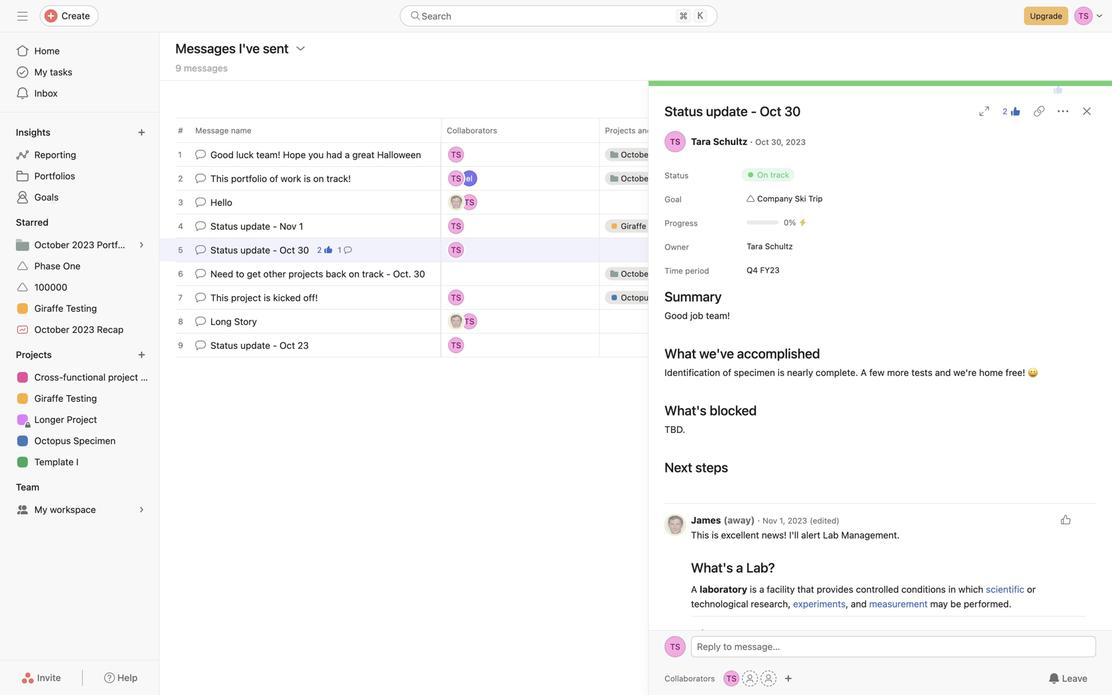 Task type: locate. For each thing, give the bounding box(es) containing it.
cell inside this project is kicked off! "row"
[[599, 285, 758, 310]]

team! right luck
[[256, 149, 281, 160]]

conversation name for this project is kicked off! cell
[[160, 285, 441, 310]]

this down "james"
[[692, 530, 710, 541]]

cell up the long story row
[[441, 262, 600, 286]]

1 giraffe testing from the top
[[34, 303, 97, 314]]

projects up cross-
[[16, 349, 52, 360]]

· left the 30,
[[751, 136, 753, 147]]

2 up the need to get other projects back on track - oct. 30
[[317, 245, 322, 255]]

tree grid containing good luck team! hope you had a great halloween
[[160, 141, 807, 359]]

1 vertical spatial what's
[[692, 628, 726, 641]]

cell down the owner
[[599, 262, 758, 286]]

· right "(away)"
[[758, 515, 761, 526]]

next steps
[[665, 460, 729, 475]]

schultz down status update - oct 30 link
[[714, 136, 748, 147]]

1 vertical spatial and
[[936, 367, 952, 378]]

0 vertical spatial 1
[[178, 150, 182, 159]]

collaborators inside "column header"
[[447, 126, 498, 135]]

cell for off!
[[599, 285, 758, 310]]

need
[[211, 268, 233, 279]]

conversation name for hello cell
[[160, 190, 441, 215]]

is left kicked at the top left of page
[[264, 292, 271, 303]]

30 inside cell
[[298, 245, 309, 256]]

- down conversation name for hello cell
[[273, 221, 277, 232]]

of inside cell
[[270, 173, 278, 184]]

team!
[[256, 149, 281, 160], [706, 310, 731, 321]]

2 october from the top
[[34, 324, 69, 335]]

giraffe inside "projects" "element"
[[34, 393, 63, 404]]

upgrade
[[1031, 11, 1063, 21]]

testing down cross-functional project plan link at the bottom left of the page
[[66, 393, 97, 404]]

0 horizontal spatial ·
[[751, 136, 753, 147]]

invite button
[[13, 666, 70, 690]]

0 vertical spatial giraffe
[[34, 303, 63, 314]]

😀 image
[[1029, 368, 1039, 378]]

cell up goal
[[599, 166, 758, 191]]

owner
[[665, 242, 690, 252]]

this for this portfolio of work is on track!
[[211, 173, 229, 184]]

1 vertical spatial project
[[108, 372, 138, 383]]

my workspace link
[[8, 499, 151, 521]]

2 giraffe testing from the top
[[34, 393, 97, 404]]

giraffe testing inside starred element
[[34, 303, 97, 314]]

tara for tara schultz · oct 30, 2023
[[692, 136, 711, 147]]

cell inside good luck team! hope you had a great halloween row
[[599, 142, 758, 167]]

a inside conversation name for good luck team! hope you had a great halloween cell
[[345, 149, 350, 160]]

1 horizontal spatial good
[[665, 310, 688, 321]]

status down long
[[211, 340, 238, 351]]

cell inside status update - oct 23 row
[[599, 333, 758, 358]]

what's
[[692, 560, 734, 576], [692, 628, 726, 641]]

of down 'what we've accomplished'
[[723, 367, 732, 378]]

1 inside button
[[338, 245, 342, 255]]

1 october from the top
[[34, 239, 69, 250]]

giraffe for second giraffe testing link from the bottom of the page
[[34, 303, 63, 314]]

and left portfolios
[[638, 126, 652, 135]]

0 vertical spatial 2
[[1003, 107, 1008, 116]]

james
[[692, 515, 722, 526]]

this for this project is kicked off!
[[211, 292, 229, 303]]

longer project link
[[8, 409, 151, 431]]

2 horizontal spatial 1
[[338, 245, 342, 255]]

0 horizontal spatial project
[[108, 372, 138, 383]]

2023 inside tara schultz · oct 30, 2023
[[786, 137, 806, 147]]

oct up the 30,
[[760, 103, 782, 119]]

2 giraffe testing link from the top
[[8, 388, 151, 409]]

1 vertical spatial ·
[[758, 515, 761, 526]]

october inside "link"
[[34, 239, 69, 250]]

is right work at the left of the page
[[304, 173, 311, 184]]

1 horizontal spatial project
[[231, 292, 261, 303]]

0 vertical spatial this
[[211, 173, 229, 184]]

giraffe down cross-
[[34, 393, 63, 404]]

2023 up this is excellent news! i'll alert lab management.
[[788, 516, 808, 526]]

ja button
[[665, 515, 686, 536]]

projects for projects and portfolios
[[605, 126, 636, 135]]

1 horizontal spatial nov
[[763, 516, 778, 526]]

tara schultz
[[747, 242, 793, 251]]

cell up the owner
[[599, 214, 758, 238]]

tbd.
[[665, 424, 686, 435]]

a left laboratory
[[692, 584, 698, 595]]

this up long
[[211, 292, 229, 303]]

0 horizontal spatial nov
[[280, 221, 297, 232]]

oct inside cell
[[280, 340, 295, 351]]

update inside cell
[[241, 340, 270, 351]]

- for 4
[[273, 221, 277, 232]]

0 vertical spatial collaborators
[[447, 126, 498, 135]]

cell down portfolios
[[599, 142, 758, 167]]

update down status update - nov 1
[[241, 245, 270, 256]]

- up tara schultz · oct 30, 2023
[[751, 103, 757, 119]]

2023 inside "link"
[[72, 239, 94, 250]]

giraffe
[[34, 303, 63, 314], [34, 393, 63, 404]]

- for 5
[[273, 245, 277, 256]]

0 vertical spatial schultz
[[714, 136, 748, 147]]

1 vertical spatial tara
[[747, 242, 763, 251]]

on left track!
[[313, 173, 324, 184]]

create button
[[40, 5, 99, 26]]

identification
[[665, 367, 721, 378]]

see details, october 2023 portfolio image
[[138, 241, 146, 249]]

giraffe down 100000
[[34, 303, 63, 314]]

0 vertical spatial tara
[[692, 136, 711, 147]]

project left plan
[[108, 372, 138, 383]]

0 horizontal spatial status update - oct 30
[[211, 245, 309, 256]]

2 up 3
[[178, 174, 183, 183]]

experiments , and measurement may be performed.
[[794, 599, 1012, 610]]

update down story at the left top of page
[[241, 340, 270, 351]]

cell for 1
[[599, 214, 758, 238]]

job
[[691, 310, 704, 321]]

0 vertical spatial nov
[[280, 221, 297, 232]]

0 horizontal spatial of
[[270, 173, 278, 184]]

tara schultz link
[[692, 136, 748, 147]]

column header
[[176, 118, 445, 142]]

1 horizontal spatial ·
[[758, 515, 761, 526]]

messages i've sent
[[176, 40, 289, 56]]

1 vertical spatial of
[[723, 367, 732, 378]]

management.
[[842, 530, 900, 541]]

0 vertical spatial giraffe testing link
[[8, 298, 151, 319]]

this up hello
[[211, 173, 229, 184]]

leave button
[[1041, 667, 1097, 691]]

1 vertical spatial 2 button
[[315, 243, 335, 257]]

a left few
[[861, 367, 867, 378]]

team! right job
[[706, 310, 731, 321]]

- inside "cell"
[[387, 268, 391, 279]]

cell up job
[[599, 285, 758, 310]]

halloween
[[377, 149, 421, 160]]

1 down # at the left
[[178, 150, 182, 159]]

hide sidebar image
[[17, 11, 28, 21]]

portfolio
[[97, 239, 133, 250]]

1 horizontal spatial 30
[[414, 268, 425, 279]]

row
[[160, 118, 807, 142], [176, 142, 790, 143]]

status for 9
[[211, 340, 238, 351]]

james (away) · nov 1, 2023 (edited)
[[692, 515, 840, 526]]

reporting
[[34, 149, 76, 160]]

status up need
[[211, 245, 238, 256]]

tara
[[692, 136, 711, 147], [747, 242, 763, 251]]

0 vertical spatial and
[[638, 126, 652, 135]]

i
[[76, 457, 79, 468]]

my down 'team' dropdown button
[[34, 504, 47, 515]]

1 vertical spatial nov
[[763, 516, 778, 526]]

0 horizontal spatial 30
[[298, 245, 309, 256]]

1 vertical spatial 1
[[299, 221, 303, 232]]

hope
[[283, 149, 306, 160]]

1 testing from the top
[[66, 303, 97, 314]]

nov left 1,
[[763, 516, 778, 526]]

0 horizontal spatial collaborators
[[447, 126, 498, 135]]

9 messages button
[[176, 63, 228, 80]]

1 vertical spatial giraffe
[[34, 393, 63, 404]]

30 right oct.
[[414, 268, 425, 279]]

more actions image
[[1059, 106, 1069, 117]]

1 horizontal spatial collaborators
[[665, 674, 715, 684]]

2 right full screen image at the top right
[[1003, 107, 1008, 116]]

good inside cell
[[211, 149, 234, 160]]

1 what's from the top
[[692, 560, 734, 576]]

2 testing from the top
[[66, 393, 97, 404]]

- up other
[[273, 245, 277, 256]]

i'll
[[790, 530, 799, 541]]

giraffe testing for second giraffe testing link from the bottom of the page
[[34, 303, 97, 314]]

· for (away)
[[758, 515, 761, 526]]

giraffe testing for first giraffe testing link from the bottom
[[34, 393, 97, 404]]

0 vertical spatial status update - oct 30
[[665, 103, 801, 119]]

0 vertical spatial project
[[231, 292, 261, 303]]

1 horizontal spatial on
[[349, 268, 360, 279]]

oct left 23
[[280, 340, 295, 351]]

good inside summary good job team!
[[665, 310, 688, 321]]

projects for projects
[[16, 349, 52, 360]]

status down hello
[[211, 221, 238, 232]]

0 horizontal spatial a
[[345, 149, 350, 160]]

1 vertical spatial 9
[[178, 341, 183, 350]]

tara down status update - oct 30 link
[[692, 136, 711, 147]]

tree grid
[[160, 141, 807, 359]]

copy link image
[[1035, 106, 1045, 117]]

in
[[949, 584, 957, 595]]

schultz for tara schultz · oct 30, 2023
[[714, 136, 748, 147]]

9 inside conversation name for status update - oct 23 cell
[[178, 341, 183, 350]]

status update - nov 1 row
[[160, 213, 807, 239]]

- left oct.
[[387, 268, 391, 279]]

0 vertical spatial projects
[[605, 126, 636, 135]]

2 button up the need to get other projects back on track - oct. 30
[[315, 243, 335, 257]]

and right the 'tests'
[[936, 367, 952, 378]]

my
[[34, 67, 47, 78], [34, 504, 47, 515]]

a right had
[[345, 149, 350, 160]]

conversation name for status update - nov 1 cell
[[160, 214, 441, 238]]

1 down conversation name for hello cell
[[299, 221, 303, 232]]

1 horizontal spatial team!
[[706, 310, 731, 321]]

0 horizontal spatial track
[[362, 268, 384, 279]]

this is excellent news! i'll alert lab management.
[[692, 530, 900, 541]]

update for 4
[[241, 221, 270, 232]]

1 giraffe from the top
[[34, 303, 63, 314]]

testing
[[66, 303, 97, 314], [66, 393, 97, 404]]

testing inside "projects" "element"
[[66, 393, 97, 404]]

0 vertical spatial 9
[[176, 63, 181, 74]]

9 left messages
[[176, 63, 181, 74]]

2 vertical spatial and
[[851, 599, 867, 610]]

nov up conversation name for status update - oct 30 cell
[[280, 221, 297, 232]]

2 inside conversation name for status update - oct 30 cell
[[317, 245, 322, 255]]

1 up back
[[338, 245, 342, 255]]

1 vertical spatial a
[[692, 584, 698, 595]]

0 horizontal spatial schultz
[[714, 136, 748, 147]]

status update - nov 1
[[211, 221, 303, 232]]

giraffe testing up the 'october 2023 recap'
[[34, 303, 97, 314]]

giraffe testing link up the 'october 2023 recap'
[[8, 298, 151, 319]]

this portfolio of work is on track!
[[211, 173, 351, 184]]

0 horizontal spatial projects
[[16, 349, 52, 360]]

long
[[211, 316, 232, 327]]

2 vertical spatial a
[[760, 584, 765, 595]]

is down the james link
[[712, 530, 719, 541]]

my inside my tasks link
[[34, 67, 47, 78]]

on right back
[[349, 268, 360, 279]]

2 vertical spatial 2
[[317, 245, 322, 255]]

1 horizontal spatial schultz
[[765, 242, 793, 251]]

2 button left copy link "icon"
[[999, 102, 1025, 121]]

0 horizontal spatial a
[[692, 584, 698, 595]]

cell for you
[[599, 142, 758, 167]]

what's up laboratory
[[692, 560, 734, 576]]

need to get other projects back on track - oct. 30
[[211, 268, 425, 279]]

cell inside this portfolio of work is on track! 'row'
[[599, 166, 758, 191]]

2023 up phase one link
[[72, 239, 94, 250]]

inbox
[[34, 88, 58, 99]]

status inside cell
[[211, 340, 238, 351]]

laboratory
[[700, 584, 748, 595]]

projects left portfolios
[[605, 126, 636, 135]]

this inside conversation name for this project is kicked off! cell
[[211, 292, 229, 303]]

track left oct.
[[362, 268, 384, 279]]

time
[[665, 266, 683, 276]]

nov inside james (away) · nov 1, 2023 (edited)
[[763, 516, 778, 526]]

good left job
[[665, 310, 688, 321]]

project inside "element"
[[108, 372, 138, 383]]

1 vertical spatial track
[[362, 268, 384, 279]]

0 vertical spatial ·
[[751, 136, 753, 147]]

summary
[[665, 289, 722, 304]]

- inside cell
[[273, 340, 277, 351]]

giraffe testing inside "projects" "element"
[[34, 393, 97, 404]]

company
[[758, 194, 793, 203]]

1 vertical spatial good
[[665, 310, 688, 321]]

what's down technological
[[692, 628, 726, 641]]

schultz for tara schultz
[[765, 242, 793, 251]]

tara up q4
[[747, 242, 763, 251]]

1,
[[780, 516, 786, 526]]

1 horizontal spatial tara
[[747, 242, 763, 251]]

one
[[63, 261, 81, 272]]

nov inside cell
[[280, 221, 297, 232]]

see details, my workspace image
[[138, 506, 146, 514]]

few
[[870, 367, 885, 378]]

giraffe inside starred element
[[34, 303, 63, 314]]

management?
[[729, 628, 799, 641]]

oct inside tara schultz · oct 30, 2023
[[756, 137, 770, 147]]

9 for 9 messages
[[176, 63, 181, 74]]

help
[[117, 673, 138, 684]]

update for 9
[[241, 340, 270, 351]]

0 horizontal spatial and
[[638, 126, 652, 135]]

cross-
[[34, 372, 63, 383]]

alert
[[802, 530, 821, 541]]

track
[[771, 170, 790, 180], [362, 268, 384, 279]]

2 my from the top
[[34, 504, 47, 515]]

status
[[665, 103, 703, 119], [665, 171, 689, 180], [211, 221, 238, 232], [211, 245, 238, 256], [211, 340, 238, 351]]

1 vertical spatial my
[[34, 504, 47, 515]]

30 up projects
[[298, 245, 309, 256]]

0 vertical spatial on
[[313, 173, 324, 184]]

need to get other projects back on track - oct. 30 row
[[160, 262, 807, 286]]

projects inside popup button
[[16, 349, 52, 360]]

testing down 100000 link
[[66, 303, 97, 314]]

hello
[[211, 197, 233, 208]]

2 vertical spatial 1
[[338, 245, 342, 255]]

cell up time
[[599, 238, 758, 262]]

oct left the 30,
[[756, 137, 770, 147]]

cell inside status update - oct 30 row
[[599, 238, 758, 262]]

0 vertical spatial a
[[861, 367, 867, 378]]

0 vertical spatial team!
[[256, 149, 281, 160]]

100000
[[34, 282, 67, 293]]

2 giraffe from the top
[[34, 393, 63, 404]]

october up projects popup button
[[34, 324, 69, 335]]

cell for 23
[[599, 333, 758, 358]]

track right on
[[771, 170, 790, 180]]

what's management?
[[692, 628, 799, 641]]

1 vertical spatial collaborators
[[665, 674, 715, 684]]

2 vertical spatial this
[[692, 530, 710, 541]]

cross-functional project plan
[[34, 372, 159, 383]]

a up research,
[[760, 584, 765, 595]]

1 vertical spatial giraffe testing link
[[8, 388, 151, 409]]

october for october 2023 recap
[[34, 324, 69, 335]]

2 what's from the top
[[692, 628, 726, 641]]

9 down 8 on the top of the page
[[178, 341, 183, 350]]

cell
[[599, 142, 758, 167], [599, 166, 758, 191], [599, 190, 758, 215], [599, 214, 758, 238], [599, 238, 758, 262], [441, 262, 600, 286], [599, 262, 758, 286], [599, 285, 758, 310], [599, 309, 758, 334], [599, 333, 758, 358]]

- left 23
[[273, 340, 277, 351]]

create
[[62, 10, 90, 21]]

2 vertical spatial ts
[[727, 674, 737, 684]]

performed.
[[964, 599, 1012, 610]]

1 horizontal spatial projects
[[605, 126, 636, 135]]

2 inside conversation name for this portfolio of work is on track! cell
[[178, 174, 183, 183]]

status update - oct 30 up tara schultz "link"
[[665, 103, 801, 119]]

and right ,
[[851, 599, 867, 610]]

None field
[[400, 5, 718, 26]]

0 vertical spatial track
[[771, 170, 790, 180]]

0 horizontal spatial 1
[[178, 150, 182, 159]]

#
[[178, 126, 183, 135]]

9 inside button
[[176, 63, 181, 74]]

schultz up 'fy23'
[[765, 242, 793, 251]]

0 vertical spatial 30
[[785, 103, 801, 119]]

lab?
[[747, 560, 775, 576]]

0 vertical spatial testing
[[66, 303, 97, 314]]

1 vertical spatial on
[[349, 268, 360, 279]]

1 vertical spatial testing
[[66, 393, 97, 404]]

0 horizontal spatial ts button
[[665, 637, 686, 658]]

0 horizontal spatial tara
[[692, 136, 711, 147]]

track inside "cell"
[[362, 268, 384, 279]]

specimen
[[73, 436, 116, 446]]

portfolios link
[[8, 166, 151, 187]]

good left luck
[[211, 149, 234, 160]]

of
[[270, 173, 278, 184], [723, 367, 732, 378]]

cell for projects
[[599, 262, 758, 286]]

2 horizontal spatial 2
[[1003, 107, 1008, 116]]

of left work at the left of the page
[[270, 173, 278, 184]]

which
[[959, 584, 984, 595]]

cell down summary
[[599, 309, 758, 334]]

0 vertical spatial good
[[211, 149, 234, 160]]

team! inside conversation name for good luck team! hope you had a great halloween cell
[[256, 149, 281, 160]]

1 vertical spatial giraffe testing
[[34, 393, 97, 404]]

1 vertical spatial status update - oct 30
[[211, 245, 309, 256]]

october up phase on the top left of the page
[[34, 239, 69, 250]]

status update - oct 30 inside cell
[[211, 245, 309, 256]]

my left tasks
[[34, 67, 47, 78]]

oct up other
[[280, 245, 295, 256]]

my inside "my workspace" link
[[34, 504, 47, 515]]

starred
[[16, 217, 49, 228]]

add or remove collaborators image
[[785, 675, 793, 683]]

what's blocked tbd.
[[665, 403, 757, 435]]

1 horizontal spatial 2
[[317, 245, 322, 255]]

more
[[888, 367, 910, 378]]

0 horizontal spatial team!
[[256, 149, 281, 160]]

collaborators column header
[[441, 118, 603, 142]]

actions image
[[296, 43, 306, 54]]

project
[[67, 414, 97, 425]]

this inside conversation name for this portfolio of work is on track! cell
[[211, 173, 229, 184]]

october 2023 portfolio
[[34, 239, 133, 250]]

conversation name for status update - oct 23 cell
[[160, 333, 441, 358]]

status update - oct 30
[[665, 103, 801, 119], [211, 245, 309, 256]]

conversation name for good luck team! hope you had a great halloween cell
[[160, 142, 441, 167]]

complete.
[[816, 367, 859, 378]]

30 up tara schultz · oct 30, 2023
[[785, 103, 801, 119]]

update up get
[[241, 221, 270, 232]]

0 horizontal spatial on
[[313, 173, 324, 184]]

1 horizontal spatial status update - oct 30
[[665, 103, 801, 119]]

30,
[[772, 137, 784, 147]]

home
[[980, 367, 1004, 378]]

project up story at the left top of page
[[231, 292, 261, 303]]

2023 inside james (away) · nov 1, 2023 (edited)
[[788, 516, 808, 526]]

company ski trip link
[[742, 192, 829, 205]]

status update - oct 30 down status update - nov 1
[[211, 245, 309, 256]]

ts
[[671, 137, 681, 146], [671, 643, 681, 652], [727, 674, 737, 684]]

2023 right the 30,
[[786, 137, 806, 147]]

1 vertical spatial projects
[[16, 349, 52, 360]]

1 vertical spatial a
[[737, 560, 744, 576]]

1 vertical spatial october
[[34, 324, 69, 335]]

0 vertical spatial october
[[34, 239, 69, 250]]

oct
[[760, 103, 782, 119], [756, 137, 770, 147], [280, 245, 295, 256], [280, 340, 295, 351]]

status update - oct 30 row
[[160, 237, 807, 263]]

controlled
[[857, 584, 900, 595]]

status update - oct 23 row
[[160, 332, 807, 359]]

cell up identification
[[599, 333, 758, 358]]

that
[[798, 584, 815, 595]]

row containing #
[[160, 118, 807, 142]]

giraffe testing up longer project
[[34, 393, 97, 404]]

0 vertical spatial ts button
[[665, 637, 686, 658]]

giraffe testing link up project
[[8, 388, 151, 409]]

cell inside status update - nov 1 row
[[599, 214, 758, 238]]

this portfolio of work is on track! row
[[160, 165, 807, 192]]

1 vertical spatial schultz
[[765, 242, 793, 251]]

1 my from the top
[[34, 67, 47, 78]]

0 horizontal spatial good
[[211, 149, 234, 160]]

nov for 1,
[[763, 516, 778, 526]]

on inside the conversation name for need to get other projects back on track - oct. 30 "cell"
[[349, 268, 360, 279]]

a left "lab?"
[[737, 560, 744, 576]]



Task type: vqa. For each thing, say whether or not it's contained in the screenshot.
the bottom schultz
yes



Task type: describe. For each thing, give the bounding box(es) containing it.
this project is kicked off! row
[[160, 285, 807, 311]]

k
[[698, 10, 704, 21]]

kicked
[[273, 292, 301, 303]]

trip
[[809, 194, 823, 203]]

new project or portfolio image
[[138, 351, 146, 359]]

ts for ts button to the bottom
[[727, 674, 737, 684]]

ski
[[795, 194, 807, 203]]

8
[[178, 317, 183, 326]]

tara for tara schultz
[[747, 242, 763, 251]]

column header containing #
[[176, 118, 445, 142]]

hello row
[[160, 189, 807, 216]]

long story row
[[160, 308, 807, 335]]

conversation name for this portfolio of work is on track! cell
[[160, 166, 441, 191]]

teams element
[[0, 476, 159, 523]]

1 horizontal spatial track
[[771, 170, 790, 180]]

what's a lab?
[[692, 560, 775, 576]]

recap
[[97, 324, 124, 335]]

what we've accomplished
[[665, 346, 821, 361]]

what's for what's management?
[[692, 628, 726, 641]]

team
[[16, 482, 39, 493]]

giraffe for first giraffe testing link from the bottom
[[34, 393, 63, 404]]

q4
[[747, 266, 758, 275]]

1 horizontal spatial 2 button
[[999, 102, 1025, 121]]

4
[[178, 222, 183, 231]]

tests
[[912, 367, 933, 378]]

template i
[[34, 457, 79, 468]]

cell up progress
[[599, 190, 758, 215]]

conditions
[[902, 584, 947, 595]]

template
[[34, 457, 74, 468]]

fy23
[[761, 266, 780, 275]]

great
[[352, 149, 375, 160]]

facility
[[767, 584, 795, 595]]

longer
[[34, 414, 64, 425]]

conversation name for need to get other projects back on track - oct. 30 cell
[[160, 262, 441, 286]]

plan
[[141, 372, 159, 383]]

nov for 1
[[280, 221, 297, 232]]

update up tara schultz "link"
[[707, 103, 748, 119]]

template i link
[[8, 452, 151, 473]]

9 messages
[[176, 63, 228, 74]]

on inside conversation name for this portfolio of work is on track! cell
[[313, 173, 324, 184]]

team! inside summary good job team!
[[706, 310, 731, 321]]

0 vertical spatial ts
[[671, 137, 681, 146]]

back
[[326, 268, 347, 279]]

projects
[[289, 268, 323, 279]]

1 inside conversation name for good luck team! hope you had a great halloween cell
[[178, 150, 182, 159]]

1 horizontal spatial and
[[851, 599, 867, 610]]

· for schultz
[[751, 136, 753, 147]]

1 inside cell
[[299, 221, 303, 232]]

projects button
[[13, 346, 64, 364]]

projects and portfolios
[[605, 126, 690, 135]]

good luck team! hope you had a great halloween row
[[160, 141, 807, 168]]

reporting link
[[8, 144, 151, 166]]

close this status update image
[[1082, 106, 1093, 117]]

0 horizontal spatial 2 button
[[315, 243, 335, 257]]

status update - oct 23
[[211, 340, 309, 351]]

what
[[665, 346, 697, 361]]

insights element
[[0, 121, 159, 211]]

phase
[[34, 261, 61, 272]]

testing inside starred element
[[66, 303, 97, 314]]

0 likes. click to like this status update comment image
[[1061, 515, 1072, 525]]

tasks
[[50, 67, 72, 78]]

- for 9
[[273, 340, 277, 351]]

longer project
[[34, 414, 97, 425]]

measurement link
[[870, 599, 928, 610]]

to
[[236, 268, 245, 279]]

this for this is excellent news! i'll alert lab management.
[[692, 530, 710, 541]]

my workspace
[[34, 504, 96, 515]]

⌘
[[680, 10, 688, 21]]

project inside cell
[[231, 292, 261, 303]]

my for my workspace
[[34, 504, 47, 515]]

phase one link
[[8, 256, 151, 277]]

excellent
[[722, 530, 760, 541]]

goal
[[665, 195, 682, 204]]

october 2023 recap
[[34, 324, 124, 335]]

on
[[758, 170, 769, 180]]

portfolio
[[231, 173, 267, 184]]

may
[[931, 599, 949, 610]]

2 horizontal spatial and
[[936, 367, 952, 378]]

,
[[846, 599, 849, 610]]

2 horizontal spatial 30
[[785, 103, 801, 119]]

is inside 'row'
[[304, 173, 311, 184]]

home
[[34, 45, 60, 56]]

what's for what's a lab?
[[692, 560, 734, 576]]

phase one
[[34, 261, 81, 272]]

0%
[[784, 218, 797, 227]]

this project is kicked off!
[[211, 292, 318, 303]]

100000 link
[[8, 277, 151, 298]]

october for october 2023 portfolio
[[34, 239, 69, 250]]

9 for 9
[[178, 341, 183, 350]]

oct inside cell
[[280, 245, 295, 256]]

status up goal
[[665, 171, 689, 180]]

update for 5
[[241, 245, 270, 256]]

30 inside "cell"
[[414, 268, 425, 279]]

my for my tasks
[[34, 67, 47, 78]]

workspace
[[50, 504, 96, 515]]

status up portfolios
[[665, 103, 703, 119]]

is up research,
[[750, 584, 757, 595]]

story
[[234, 316, 257, 327]]

functional
[[63, 372, 106, 383]]

i've sent
[[239, 40, 289, 56]]

full screen image
[[980, 106, 990, 117]]

free!
[[1006, 367, 1026, 378]]

1 horizontal spatial a
[[737, 560, 744, 576]]

starred element
[[0, 211, 159, 343]]

cross-functional project plan link
[[8, 367, 159, 388]]

other
[[264, 268, 286, 279]]

ja
[[671, 521, 680, 530]]

team button
[[13, 478, 51, 497]]

identification of specimen is nearly complete. a few more tests and we're home free!
[[665, 367, 1029, 378]]

inbox link
[[8, 83, 151, 104]]

experiments
[[794, 599, 846, 610]]

ts for the left ts button
[[671, 643, 681, 652]]

octopus specimen
[[34, 436, 116, 446]]

2 horizontal spatial a
[[760, 584, 765, 595]]

5
[[178, 245, 183, 255]]

home link
[[8, 40, 151, 62]]

technological
[[692, 599, 749, 610]]

1 vertical spatial ts button
[[724, 671, 740, 687]]

good luck team! hope you had a great halloween
[[211, 149, 421, 160]]

cell for is
[[599, 166, 758, 191]]

is inside "row"
[[264, 292, 271, 303]]

octopus specimen link
[[8, 431, 151, 452]]

status for 5
[[211, 245, 238, 256]]

status for 4
[[211, 221, 238, 232]]

2023 left recap
[[72, 324, 94, 335]]

summary good job team!
[[665, 289, 731, 321]]

conversation name for long story cell
[[160, 309, 441, 334]]

1 giraffe testing link from the top
[[8, 298, 151, 319]]

global element
[[0, 32, 159, 112]]

tara schultz · oct 30, 2023
[[692, 136, 806, 147]]

23
[[298, 340, 309, 351]]

is left nearly
[[778, 367, 785, 378]]

Search tasks, projects, and more text field
[[400, 5, 718, 26]]

1 horizontal spatial of
[[723, 367, 732, 378]]

a laboratory is a facility that provides controlled conditions in which scientific
[[692, 584, 1025, 595]]

projects element
[[0, 343, 159, 476]]

new insights image
[[138, 129, 146, 136]]

news!
[[762, 530, 787, 541]]

nearly
[[788, 367, 814, 378]]

research,
[[751, 599, 791, 610]]

cell for 30
[[599, 238, 758, 262]]

james link
[[692, 515, 722, 526]]

conversation name for status update - oct 30 cell
[[160, 238, 441, 262]]

october 2023 recap link
[[8, 319, 151, 340]]

cell inside the long story row
[[599, 309, 758, 334]]



